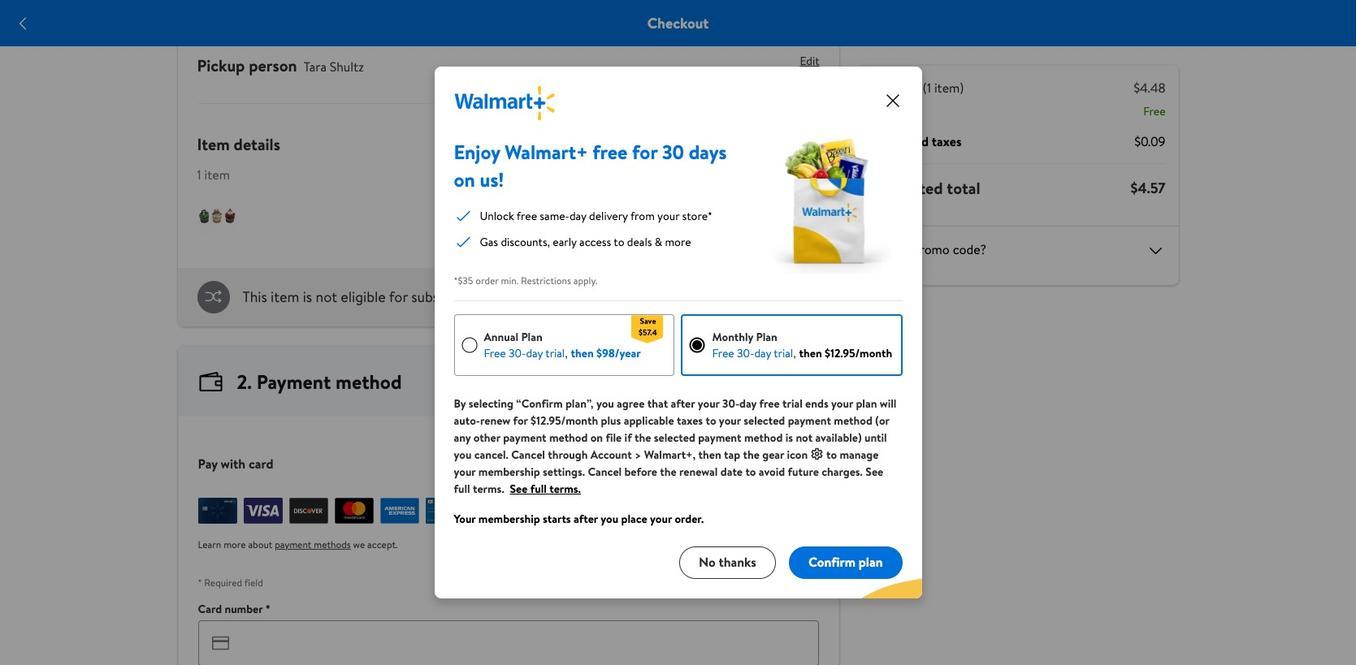 Task type: describe. For each thing, give the bounding box(es) containing it.
early
[[553, 234, 577, 251]]

pickup person tara shultz
[[197, 54, 364, 76]]

1
[[197, 166, 201, 184]]

on inside enjoy walmart+ free for 30 days on us!
[[454, 166, 475, 194]]

details
[[234, 133, 280, 155]]

monthly plan free 30-day trial , then $12.95/month
[[713, 329, 893, 362]]

walmart rewards image
[[198, 498, 237, 524]]

number
[[225, 602, 263, 618]]

deals
[[628, 234, 652, 251]]

tap
[[724, 447, 741, 463]]

about
[[248, 538, 273, 552]]

walmart+,
[[645, 447, 696, 463]]

your right place
[[650, 511, 672, 527]]

trial for monthly
[[774, 345, 794, 362]]

membership inside to manage your membership settings. cancel before the renewal date to avoid future charges. see full terms.
[[479, 464, 540, 480]]

your right from
[[658, 208, 680, 225]]

from
[[631, 208, 655, 225]]

total
[[947, 177, 981, 199]]

day inside annual plan free 30-day trial , then $98/year
[[526, 345, 543, 362]]

payment down the renew
[[503, 430, 547, 446]]

method up gear
[[745, 430, 783, 446]]

a
[[904, 241, 910, 259]]

us!
[[480, 166, 504, 194]]

your inside to manage your membership settings. cancel before the renewal date to avoid future charges. see full terms.
[[454, 464, 476, 480]]

medicare advantage card image
[[608, 498, 647, 524]]

no thanks button
[[680, 547, 776, 579]]

renew
[[480, 413, 511, 429]]

manage
[[840, 447, 879, 463]]

item details
[[197, 133, 280, 155]]

your
[[454, 511, 476, 527]]

accept.
[[368, 538, 398, 552]]

see full terms.
[[510, 481, 581, 497]]

2.
[[237, 368, 252, 396]]

charges.
[[822, 464, 863, 480]]

through
[[548, 447, 588, 463]]

edit button
[[800, 48, 820, 74]]

applicable
[[624, 413, 674, 429]]

any
[[454, 430, 471, 446]]

trial for annual
[[546, 345, 565, 362]]

item)
[[935, 79, 965, 97]]

starts
[[543, 511, 571, 527]]

same-
[[540, 208, 570, 225]]

have a promo code?
[[872, 241, 987, 259]]

0 horizontal spatial more
[[224, 538, 246, 552]]

$12.95/month inside by selecting "confirm plan", you agree that after your 30-day free trial ends your plan will auto-renew for $12.95/month plus applicable taxes to your selected payment method (or any other payment method on file if the selected payment method is not available) until you cancel. cancel through account > walmart+, then tap the gear icon
[[531, 413, 599, 429]]

$12.95/month inside monthly plan free 30-day trial , then $12.95/month
[[825, 345, 893, 362]]

0 horizontal spatial for
[[389, 287, 408, 307]]

future
[[788, 464, 819, 480]]

1 vertical spatial you
[[454, 447, 472, 463]]

estimated for estimated total
[[872, 177, 944, 199]]

place
[[622, 511, 648, 527]]

$98/year
[[597, 345, 641, 362]]

ends
[[806, 396, 829, 412]]

no thanks
[[699, 554, 757, 572]]

* required field
[[198, 576, 263, 590]]

0 horizontal spatial not
[[316, 287, 337, 307]]

0 horizontal spatial see
[[510, 481, 528, 497]]

selecting
[[469, 396, 514, 412]]

apply.
[[574, 274, 598, 288]]

day up "gas discounts, early access to deals & more"
[[570, 208, 587, 225]]

plan",
[[566, 396, 594, 412]]

access
[[580, 234, 612, 251]]

visa image
[[243, 498, 283, 524]]

0 horizontal spatial *
[[198, 576, 202, 590]]

free inside by selecting "confirm plan", you agree that after your 30-day free trial ends your plan will auto-renew for $12.95/month plus applicable taxes to your selected payment method (or any other payment method on file if the selected payment method is not available) until you cancel. cancel through account > walmart+, then tap the gear icon
[[760, 396, 780, 412]]

on inside by selecting "confirm plan", you agree that after your 30-day free trial ends your plan will auto-renew for $12.95/month plus applicable taxes to your selected payment method (or any other payment method on file if the selected payment method is not available) until you cancel. cancel through account > walmart+, then tap the gear icon
[[591, 430, 603, 446]]

1 vertical spatial free
[[517, 208, 537, 225]]

shultz
[[330, 58, 364, 76]]

pickup for pickup person tara shultz
[[197, 54, 245, 76]]

will
[[880, 396, 897, 412]]

unlock free same-day delivery from your store*
[[480, 208, 713, 225]]

file
[[606, 430, 622, 446]]

your right that
[[698, 396, 720, 412]]

2023 christmas cupcakes image
[[197, 197, 236, 236]]

discover image
[[289, 498, 328, 524]]

Card number * text field
[[198, 621, 819, 666]]

is inside by selecting "confirm plan", you agree that after your 30-day free trial ends your plan will auto-renew for $12.95/month plus applicable taxes to your selected payment method (or any other payment method on file if the selected payment method is not available) until you cancel. cancel through account > walmart+, then tap the gear icon
[[786, 430, 794, 446]]

plan for annual
[[521, 329, 543, 345]]

method right payment
[[336, 368, 402, 396]]

save
[[640, 315, 656, 327]]

*$35
[[454, 274, 473, 288]]

you for "confirm
[[597, 396, 614, 412]]

delivery
[[589, 208, 628, 225]]

renewal
[[680, 464, 718, 480]]

order
[[476, 274, 499, 288]]

this
[[243, 287, 267, 307]]

card
[[198, 602, 222, 618]]

30
[[663, 138, 685, 166]]

$4.57
[[1131, 178, 1166, 198]]

>
[[635, 447, 642, 463]]

to inside by selecting "confirm plan", you agree that after your 30-day free trial ends your plan will auto-renew for $12.95/month plus applicable taxes to your selected payment method (or any other payment method on file if the selected payment method is not available) until you cancel. cancel through account > walmart+, then tap the gear icon
[[706, 413, 717, 429]]

walmart plus image
[[454, 86, 556, 121]]

auto-
[[454, 413, 480, 429]]

not inside by selecting "confirm plan", you agree that after your 30-day free trial ends your plan will auto-renew for $12.95/month plus applicable taxes to your selected payment method (or any other payment method on file if the selected payment method is not available) until you cancel. cancel through account > walmart+, then tap the gear icon
[[796, 430, 813, 446]]

1 horizontal spatial *
[[266, 602, 271, 618]]

to manage your membership settings. cancel before the renewal date to avoid future charges. see full terms.
[[454, 447, 884, 497]]

available)
[[816, 430, 862, 446]]

&
[[655, 234, 663, 251]]

"confirm
[[517, 396, 563, 412]]

confirm
[[809, 554, 856, 572]]

gear
[[763, 447, 785, 463]]

full inside to manage your membership settings. cancel before the renewal date to avoid future charges. see full terms.
[[454, 481, 470, 497]]

code?
[[953, 241, 987, 259]]

then for $12.95/month
[[800, 345, 822, 362]]

*$35 order min. restrictions apply.
[[454, 274, 598, 288]]

back image
[[13, 13, 33, 33]]

to down available)
[[827, 447, 837, 463]]

estimated for estimated taxes
[[872, 133, 929, 150]]

electronic benefits transfer image
[[517, 498, 556, 524]]

discounts,
[[501, 234, 550, 251]]

0 vertical spatial taxes
[[932, 133, 962, 150]]

restrictions
[[521, 274, 571, 288]]

$57.4
[[639, 327, 658, 338]]

2 terms. from the left
[[550, 481, 581, 497]]

2 horizontal spatial free
[[1144, 103, 1166, 120]]

have
[[872, 241, 901, 259]]

$0.09
[[1135, 133, 1166, 150]]

for inside by selecting "confirm plan", you agree that after your 30-day free trial ends your plan will auto-renew for $12.95/month plus applicable taxes to your selected payment method (or any other payment method on file if the selected payment method is not available) until you cancel. cancel through account > walmart+, then tap the gear icon
[[513, 413, 528, 429]]

your membership starts after you place your order.
[[454, 511, 704, 527]]

confirm plan button
[[789, 547, 903, 579]]

terms. inside to manage your membership settings. cancel before the renewal date to avoid future charges. see full terms.
[[473, 481, 505, 497]]

card
[[249, 455, 274, 473]]

required
[[204, 576, 242, 590]]

1 vertical spatial selected
[[654, 430, 696, 446]]

learn more about payment methods we accept.
[[198, 538, 398, 552]]

plan for monthly
[[757, 329, 778, 345]]

estimated total
[[872, 177, 981, 199]]

learn
[[198, 538, 221, 552]]



Task type: locate. For each thing, give the bounding box(es) containing it.
for inside enjoy walmart+ free for 30 days on us!
[[633, 138, 658, 166]]

0 horizontal spatial free
[[484, 345, 506, 362]]

, for $12.95/month
[[794, 345, 796, 362]]

estimated taxes
[[872, 133, 962, 150]]

you
[[597, 396, 614, 412], [454, 447, 472, 463], [601, 511, 619, 527]]

after right starts at the left bottom
[[574, 511, 598, 527]]

* left required
[[198, 576, 202, 590]]

0 horizontal spatial pickup
[[197, 54, 245, 76]]

free left 30 on the top of the page
[[593, 138, 628, 166]]

0 vertical spatial on
[[454, 166, 475, 194]]

then left $98/year
[[571, 345, 594, 362]]

sam's mastercard image
[[426, 498, 465, 524]]

min.
[[501, 274, 519, 288]]

see inside to manage your membership settings. cancel before the renewal date to avoid future charges. see full terms.
[[866, 464, 884, 480]]

2 vertical spatial the
[[660, 464, 677, 480]]

1 vertical spatial taxes
[[677, 413, 703, 429]]

item right 1
[[204, 166, 230, 184]]

the right tap
[[744, 447, 760, 463]]

day right monthly
[[755, 345, 772, 362]]

taxes up total at the right of page
[[932, 133, 962, 150]]

selected up gear
[[744, 413, 786, 429]]

1 vertical spatial for
[[389, 287, 408, 307]]

item for this
[[271, 287, 300, 307]]

item right this
[[271, 287, 300, 307]]

0 horizontal spatial on
[[454, 166, 475, 194]]

card number *
[[198, 602, 271, 618]]

then inside by selecting "confirm plan", you agree that after your 30-day free trial ends your plan will auto-renew for $12.95/month plus applicable taxes to your selected payment method (or any other payment method on file if the selected payment method is not available) until you cancel. cancel through account > walmart+, then tap the gear icon
[[699, 447, 722, 463]]

1 horizontal spatial after
[[671, 396, 695, 412]]

1 vertical spatial membership
[[479, 511, 540, 527]]

$12.95/month up will
[[825, 345, 893, 362]]

plan inside confirm plan button
[[859, 554, 883, 572]]

see down manage
[[866, 464, 884, 480]]

1 horizontal spatial free
[[593, 138, 628, 166]]

you for starts
[[601, 511, 619, 527]]

1 horizontal spatial plan
[[757, 329, 778, 345]]

0 vertical spatial for
[[633, 138, 658, 166]]

trial inside annual plan free 30-day trial , then $98/year
[[546, 345, 565, 362]]

date
[[721, 464, 743, 480]]

day up tap
[[740, 396, 757, 412]]

then
[[571, 345, 594, 362], [800, 345, 822, 362], [699, 447, 722, 463]]

cancel inside to manage your membership settings. cancel before the renewal date to avoid future charges. see full terms.
[[588, 464, 622, 480]]

order.
[[675, 511, 704, 527]]

membership down cancel.
[[479, 464, 540, 480]]

None radio
[[461, 337, 478, 353], [690, 337, 706, 353], [461, 337, 478, 353], [690, 337, 706, 353]]

substitutions.
[[412, 287, 495, 307]]

after right that
[[671, 396, 695, 412]]

0 vertical spatial pickup
[[197, 54, 245, 76]]

1 full from the left
[[454, 481, 470, 497]]

free
[[1144, 103, 1166, 120], [484, 345, 506, 362], [713, 345, 735, 362]]

payment up tap
[[698, 430, 742, 446]]

close dialog image
[[883, 91, 903, 111]]

field
[[245, 576, 263, 590]]

subtotal (1 item)
[[872, 79, 965, 97]]

then inside monthly plan free 30-day trial , then $12.95/month
[[800, 345, 822, 362]]

1 horizontal spatial taxes
[[932, 133, 962, 150]]

1 estimated from the top
[[872, 133, 929, 150]]

free
[[593, 138, 628, 166], [517, 208, 537, 225], [760, 396, 780, 412]]

1 horizontal spatial for
[[513, 413, 528, 429]]

estimated
[[872, 133, 929, 150], [872, 177, 944, 199]]

1 horizontal spatial more
[[665, 234, 691, 251]]

2 plan from the left
[[757, 329, 778, 345]]

for right eligible at the left of the page
[[389, 287, 408, 307]]

more right learn
[[224, 538, 246, 552]]

payment down ends
[[788, 413, 832, 429]]

this item is not eligible for substitutions.
[[243, 287, 495, 307]]

before
[[625, 464, 658, 480]]

0 vertical spatial $12.95/month
[[825, 345, 893, 362]]

the inside to manage your membership settings. cancel before the renewal date to avoid future charges. see full terms.
[[660, 464, 677, 480]]

1 vertical spatial not
[[796, 430, 813, 446]]

method up available)
[[834, 413, 873, 429]]

confirm plan
[[809, 554, 883, 572]]

0 horizontal spatial $12.95/month
[[531, 413, 599, 429]]

(or
[[876, 413, 890, 429]]

2 full from the left
[[531, 481, 547, 497]]

the right if
[[635, 430, 652, 446]]

taxes up walmart+,
[[677, 413, 703, 429]]

free for annual plan free 30-day trial , then $98/year
[[484, 345, 506, 362]]

0 vertical spatial item
[[204, 166, 230, 184]]

item
[[197, 133, 230, 155]]

0 vertical spatial plan
[[856, 396, 878, 412]]

plan right monthly
[[757, 329, 778, 345]]

1 horizontal spatial ,
[[794, 345, 796, 362]]

1 vertical spatial is
[[786, 430, 794, 446]]

that
[[648, 396, 668, 412]]

pickup left person
[[197, 54, 245, 76]]

to
[[614, 234, 625, 251], [706, 413, 717, 429], [827, 447, 837, 463], [746, 464, 756, 480]]

day inside monthly plan free 30-day trial , then $12.95/month
[[755, 345, 772, 362]]

walmart+
[[505, 138, 588, 166]]

enjoy walmart+ free for 30 days on us! dialog
[[435, 67, 922, 599]]

to up renewal
[[706, 413, 717, 429]]

you left place
[[601, 511, 619, 527]]

you down the any
[[454, 447, 472, 463]]

* right the number at the left of page
[[266, 602, 271, 618]]

cancel
[[512, 447, 545, 463], [588, 464, 622, 480]]

0 vertical spatial is
[[303, 287, 312, 307]]

2. payment method
[[237, 368, 402, 396]]

0 horizontal spatial taxes
[[677, 413, 703, 429]]

1 horizontal spatial item
[[271, 287, 300, 307]]

gas
[[480, 234, 498, 251]]

0 horizontal spatial full
[[454, 481, 470, 497]]

0 horizontal spatial plan
[[521, 329, 543, 345]]

0 horizontal spatial the
[[635, 430, 652, 446]]

trial right monthly
[[774, 345, 794, 362]]

enjoy walmart+ free for 30 days on us!
[[454, 138, 727, 194]]

0 horizontal spatial ,
[[565, 345, 568, 362]]

cancel.
[[475, 447, 509, 463]]

day right annual
[[526, 345, 543, 362]]

*
[[198, 576, 202, 590], [266, 602, 271, 618]]

(1
[[923, 79, 932, 97]]

your right ends
[[832, 396, 854, 412]]

0 horizontal spatial free
[[517, 208, 537, 225]]

2 horizontal spatial free
[[760, 396, 780, 412]]

30- inside annual plan free 30-day trial , then $98/year
[[509, 345, 526, 362]]

0 vertical spatial not
[[316, 287, 337, 307]]

cancel down account
[[588, 464, 622, 480]]

1 vertical spatial cancel
[[588, 464, 622, 480]]

checkout
[[648, 13, 709, 33]]

1 horizontal spatial pickup
[[872, 103, 905, 120]]

free inside annual plan free 30-day trial , then $98/year
[[484, 345, 506, 362]]

0 horizontal spatial is
[[303, 287, 312, 307]]

plan right annual
[[521, 329, 543, 345]]

1 horizontal spatial full
[[531, 481, 547, 497]]

more
[[665, 234, 691, 251], [224, 538, 246, 552]]

30- inside by selecting "confirm plan", you agree that after your 30-day free trial ends your plan will auto-renew for $12.95/month plus applicable taxes to your selected payment method (or any other payment method on file if the selected payment method is not available) until you cancel. cancel through account > walmart+, then tap the gear icon
[[723, 396, 740, 412]]

$12.95/month down plan",
[[531, 413, 599, 429]]

estimated down estimated taxes on the top right of page
[[872, 177, 944, 199]]

1 vertical spatial see
[[510, 481, 528, 497]]

1 vertical spatial item
[[271, 287, 300, 307]]

otc network card image
[[562, 498, 601, 524]]

not up "icon"
[[796, 430, 813, 446]]

2 membership from the top
[[479, 511, 540, 527]]

methods
[[314, 538, 351, 552]]

2 estimated from the top
[[872, 177, 944, 199]]

payment right about
[[275, 538, 312, 552]]

annual
[[484, 329, 519, 345]]

pickup
[[197, 54, 245, 76], [872, 103, 905, 120]]

no
[[699, 554, 716, 572]]

trial inside by selecting "confirm plan", you agree that after your 30-day free trial ends your plan will auto-renew for $12.95/month plus applicable taxes to your selected payment method (or any other payment method on file if the selected payment method is not available) until you cancel. cancel through account > walmart+, then tap the gear icon
[[783, 396, 803, 412]]

by selecting "confirm plan", you agree that after your 30-day free trial ends your plan will auto-renew for $12.95/month plus applicable taxes to your selected payment method (or any other payment method on file if the selected payment method is not available) until you cancel. cancel through account > walmart+, then tap the gear icon
[[454, 396, 897, 463]]

terms. down 'settings.'
[[550, 481, 581, 497]]

subtotal
[[872, 79, 920, 97]]

estimated down 'close dialog' icon
[[872, 133, 929, 150]]

full up electronic benefits transfer "icon"
[[531, 481, 547, 497]]

2 vertical spatial free
[[760, 396, 780, 412]]

1 vertical spatial after
[[574, 511, 598, 527]]

on left "file"
[[591, 430, 603, 446]]

0 vertical spatial see
[[866, 464, 884, 480]]

is up "icon"
[[786, 430, 794, 446]]

for left 30 on the top of the page
[[633, 138, 658, 166]]

for right the renew
[[513, 413, 528, 429]]

is right this
[[303, 287, 312, 307]]

2 vertical spatial you
[[601, 511, 619, 527]]

terms.
[[473, 481, 505, 497], [550, 481, 581, 497]]

plan
[[856, 396, 878, 412], [859, 554, 883, 572]]

, for $98/year
[[565, 345, 568, 362]]

1 plan from the left
[[521, 329, 543, 345]]

2 horizontal spatial for
[[633, 138, 658, 166]]

account
[[591, 447, 632, 463]]

then inside annual plan free 30-day trial , then $98/year
[[571, 345, 594, 362]]

more inside the "enjoy walmart+ free for 30 days on us!" dialog
[[665, 234, 691, 251]]

1 terms. from the left
[[473, 481, 505, 497]]

30- for monthly
[[737, 345, 755, 362]]

free left ends
[[760, 396, 780, 412]]

free for monthly plan free 30-day trial , then $12.95/month
[[713, 345, 735, 362]]

gift card image
[[471, 498, 510, 524]]

pickup for pickup
[[872, 103, 905, 120]]

1 vertical spatial estimated
[[872, 177, 944, 199]]

1 horizontal spatial $12.95/month
[[825, 345, 893, 362]]

1 vertical spatial on
[[591, 430, 603, 446]]

1 horizontal spatial terms.
[[550, 481, 581, 497]]

not left eligible at the left of the page
[[316, 287, 337, 307]]

trial up "confirm on the left of page
[[546, 345, 565, 362]]

trial left ends
[[783, 396, 803, 412]]

mastercard image
[[335, 498, 374, 524]]

2 horizontal spatial the
[[744, 447, 760, 463]]

see full terms. link
[[510, 481, 581, 497]]

$4.48
[[1134, 79, 1166, 97]]

free up discounts,
[[517, 208, 537, 225]]

on left us!
[[454, 166, 475, 194]]

0 horizontal spatial selected
[[654, 430, 696, 446]]

1 , from the left
[[565, 345, 568, 362]]

selected up walmart+,
[[654, 430, 696, 446]]

0 vertical spatial estimated
[[872, 133, 929, 150]]

by selecting "confirm plan", you agree that after your 30-day free trial ends your plan will auto-renew for $12.95/month plus applicable taxes to your selected payment method (or any other payment method on file if the selected payment method is not available) until you cancel. cancel through account > walmart+, then tap the gear icon  to manage your membership settings. cancel before the renewal date to avoid future charges. see full terms. element
[[454, 396, 903, 498]]

0 vertical spatial cancel
[[512, 447, 545, 463]]

30- for annual
[[509, 345, 526, 362]]

plan
[[521, 329, 543, 345], [757, 329, 778, 345]]

0 horizontal spatial terms.
[[473, 481, 505, 497]]

choose one option option group
[[454, 314, 903, 376]]

monthly
[[713, 329, 754, 345]]

unlock
[[480, 208, 514, 225]]

1 horizontal spatial selected
[[744, 413, 786, 429]]

gas discounts, early access to deals & more
[[480, 234, 691, 251]]

agree
[[617, 396, 645, 412]]

0 vertical spatial free
[[593, 138, 628, 166]]

1 horizontal spatial on
[[591, 430, 603, 446]]

2 vertical spatial for
[[513, 413, 528, 429]]

1 vertical spatial plan
[[859, 554, 883, 572]]

with
[[221, 455, 246, 473]]

1 vertical spatial pickup
[[872, 103, 905, 120]]

full up the "sam's mastercard" icon
[[454, 481, 470, 497]]

0 horizontal spatial after
[[574, 511, 598, 527]]

pay with card
[[198, 455, 274, 473]]

1 horizontal spatial cancel
[[588, 464, 622, 480]]

you up plus
[[597, 396, 614, 412]]

save $57.4
[[639, 315, 658, 338]]

plan right confirm
[[859, 554, 883, 572]]

to left "deals" at the top
[[614, 234, 625, 251]]

1 vertical spatial the
[[744, 447, 760, 463]]

1 horizontal spatial then
[[699, 447, 722, 463]]

method up through
[[550, 430, 588, 446]]

, right monthly
[[794, 345, 796, 362]]

is
[[303, 287, 312, 307], [786, 430, 794, 446]]

edit
[[800, 53, 820, 69]]

free inside monthly plan free 30-day trial , then $12.95/month
[[713, 345, 735, 362]]

avoid
[[759, 464, 785, 480]]

cancel inside by selecting "confirm plan", you agree that after your 30-day free trial ends your plan will auto-renew for $12.95/month plus applicable taxes to your selected payment method (or any other payment method on file if the selected payment method is not available) until you cancel. cancel through account > walmart+, then tap the gear icon
[[512, 447, 545, 463]]

pay
[[198, 455, 218, 473]]

, up plan",
[[565, 345, 568, 362]]

american express image
[[380, 498, 419, 524]]

day
[[570, 208, 587, 225], [526, 345, 543, 362], [755, 345, 772, 362], [740, 396, 757, 412]]

plan inside by selecting "confirm plan", you agree that after your 30-day free trial ends your plan will auto-renew for $12.95/month plus applicable taxes to your selected payment method (or any other payment method on file if the selected payment method is not available) until you cancel. cancel through account > walmart+, then tap the gear icon
[[856, 396, 878, 412]]

then for $98/year
[[571, 345, 594, 362]]

for
[[633, 138, 658, 166], [389, 287, 408, 307], [513, 413, 528, 429]]

1 vertical spatial more
[[224, 538, 246, 552]]

1 horizontal spatial see
[[866, 464, 884, 480]]

0 vertical spatial *
[[198, 576, 202, 590]]

plan inside monthly plan free 30-day trial , then $12.95/month
[[757, 329, 778, 345]]

1 vertical spatial $12.95/month
[[531, 413, 599, 429]]

membership right your
[[479, 511, 540, 527]]

1 horizontal spatial is
[[786, 430, 794, 446]]

promo
[[913, 241, 950, 259]]

then up renewal
[[699, 447, 722, 463]]

pickup down subtotal
[[872, 103, 905, 120]]

30- inside monthly plan free 30-day trial , then $12.95/month
[[737, 345, 755, 362]]

eligible
[[341, 287, 386, 307]]

your
[[658, 208, 680, 225], [698, 396, 720, 412], [832, 396, 854, 412], [719, 413, 741, 429], [454, 464, 476, 480], [650, 511, 672, 527]]

0 horizontal spatial then
[[571, 345, 594, 362]]

0 horizontal spatial cancel
[[512, 447, 545, 463]]

0 vertical spatial selected
[[744, 413, 786, 429]]

your up tap
[[719, 413, 741, 429]]

0 vertical spatial membership
[[479, 464, 540, 480]]

30-
[[509, 345, 526, 362], [737, 345, 755, 362], [723, 396, 740, 412]]

then up ends
[[800, 345, 822, 362]]

the down walmart+,
[[660, 464, 677, 480]]

more right &
[[665, 234, 691, 251]]

after inside by selecting "confirm plan", you agree that after your 30-day free trial ends your plan will auto-renew for $12.95/month plus applicable taxes to your selected payment method (or any other payment method on file if the selected payment method is not available) until you cancel. cancel through account > walmart+, then tap the gear icon
[[671, 396, 695, 412]]

to right date
[[746, 464, 756, 480]]

item for 1
[[204, 166, 230, 184]]

if
[[625, 430, 632, 446]]

cancel right cancel.
[[512, 447, 545, 463]]

plan inside annual plan free 30-day trial , then $98/year
[[521, 329, 543, 345]]

settings.
[[543, 464, 585, 480]]

taxes inside by selecting "confirm plan", you agree that after your 30-day free trial ends your plan will auto-renew for $12.95/month plus applicable taxes to your selected payment method (or any other payment method on file if the selected payment method is not available) until you cancel. cancel through account > walmart+, then tap the gear icon
[[677, 413, 703, 429]]

, inside monthly plan free 30-day trial , then $12.95/month
[[794, 345, 796, 362]]

,
[[565, 345, 568, 362], [794, 345, 796, 362]]

, inside annual plan free 30-day trial , then $98/year
[[565, 345, 568, 362]]

0 vertical spatial after
[[671, 396, 695, 412]]

person
[[249, 54, 297, 76]]

1 horizontal spatial not
[[796, 430, 813, 446]]

the
[[635, 430, 652, 446], [744, 447, 760, 463], [660, 464, 677, 480]]

payment methods link
[[275, 538, 351, 552]]

trial inside monthly plan free 30-day trial , then $12.95/month
[[774, 345, 794, 362]]

0 vertical spatial more
[[665, 234, 691, 251]]

2 , from the left
[[794, 345, 796, 362]]

annual plan free 30-day trial , then $98/year
[[484, 329, 641, 362]]

free inside enjoy walmart+ free for 30 days on us!
[[593, 138, 628, 166]]

2 horizontal spatial then
[[800, 345, 822, 362]]

plan left will
[[856, 396, 878, 412]]

see
[[866, 464, 884, 480], [510, 481, 528, 497]]

1 horizontal spatial free
[[713, 345, 735, 362]]

0 vertical spatial you
[[597, 396, 614, 412]]

terms. up gift card icon
[[473, 481, 505, 497]]

day inside by selecting "confirm plan", you agree that after your 30-day free trial ends your plan will auto-renew for $12.95/month plus applicable taxes to your selected payment method (or any other payment method on file if the selected payment method is not available) until you cancel. cancel through account > walmart+, then tap the gear icon
[[740, 396, 757, 412]]

your down cancel.
[[454, 464, 476, 480]]

1 vertical spatial *
[[266, 602, 271, 618]]

see up electronic benefits transfer "icon"
[[510, 481, 528, 497]]

0 horizontal spatial item
[[204, 166, 230, 184]]

1 membership from the top
[[479, 464, 540, 480]]

0 vertical spatial the
[[635, 430, 652, 446]]

1 horizontal spatial the
[[660, 464, 677, 480]]



Task type: vqa. For each thing, say whether or not it's contained in the screenshot.
Hi, Jeremy M Account
no



